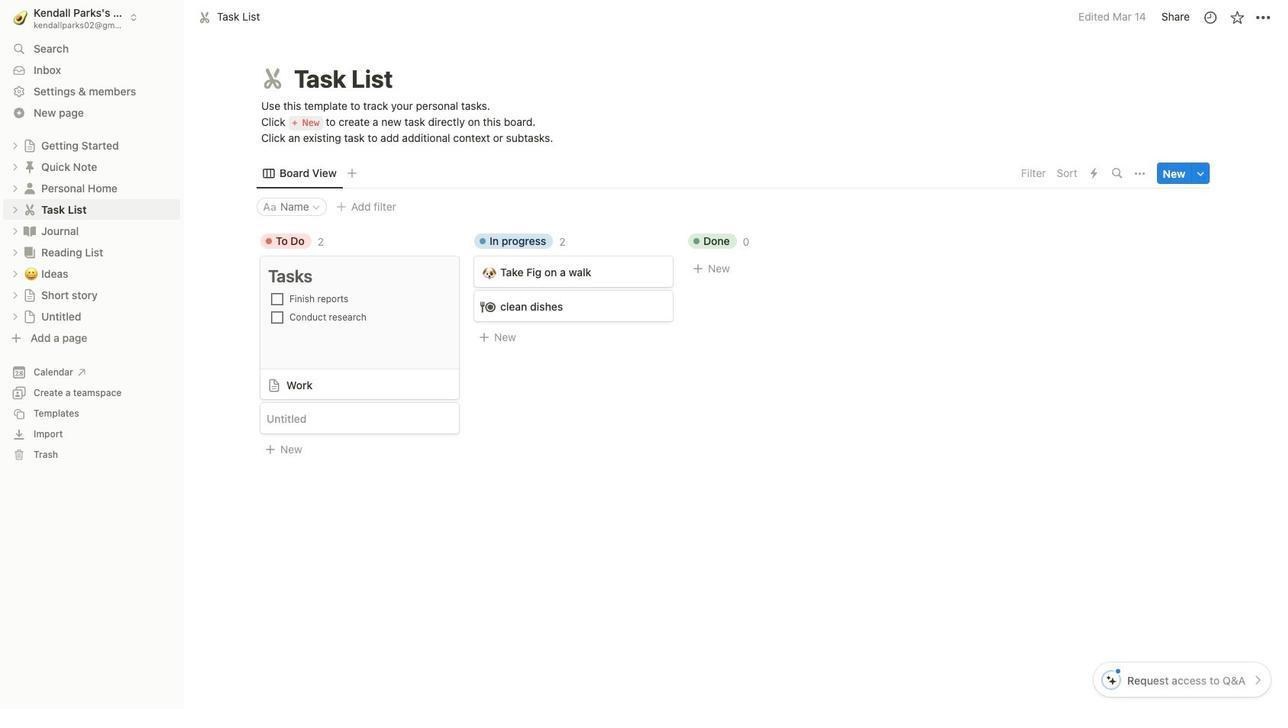 Task type: vqa. For each thing, say whether or not it's contained in the screenshot.
FAVORITE image
yes



Task type: locate. For each thing, give the bounding box(es) containing it.
updates image
[[1203, 10, 1218, 25]]

4 open image from the top
[[11, 269, 20, 278]]

change page icon image for fourth open image from the bottom of the page
[[22, 159, 37, 175]]

open image
[[11, 141, 20, 150], [11, 205, 20, 214], [11, 226, 20, 236], [11, 291, 20, 300], [11, 312, 20, 321]]

open image
[[11, 162, 20, 171], [11, 184, 20, 193], [11, 248, 20, 257], [11, 269, 20, 278]]

change page icon image for fourth open icon from the top
[[23, 288, 37, 302]]

tab list
[[257, 158, 1017, 189]]

tab
[[257, 163, 343, 184]]

change page icon image for second open image from the bottom of the page
[[22, 245, 37, 260]]

4 open image from the top
[[11, 291, 20, 300]]

change page icon image for 1st open icon from the top of the page
[[23, 139, 37, 152]]

create and view automations image
[[1091, 168, 1098, 179]]

change page icon image
[[259, 65, 286, 92], [23, 139, 37, 152], [22, 159, 37, 175], [22, 181, 37, 196], [22, 202, 37, 217], [22, 223, 37, 239], [22, 245, 37, 260], [23, 288, 37, 302], [23, 310, 37, 324]]

change page icon image for fourth open icon from the bottom of the page
[[22, 202, 37, 217]]

🐶 image
[[483, 264, 497, 281]]



Task type: describe. For each thing, give the bounding box(es) containing it.
change page icon image for second open image from the top of the page
[[22, 181, 37, 196]]

2 open image from the top
[[11, 184, 20, 193]]

3 open image from the top
[[11, 248, 20, 257]]

change page icon image for third open icon from the top
[[22, 223, 37, 239]]

1 open image from the top
[[11, 141, 20, 150]]

favorite image
[[1229, 10, 1245, 25]]

5 open image from the top
[[11, 312, 20, 321]]

2 open image from the top
[[11, 205, 20, 214]]

3 open image from the top
[[11, 226, 20, 236]]

1 open image from the top
[[11, 162, 20, 171]]

change page icon image for 1st open icon from the bottom
[[23, 310, 37, 324]]

🥑 image
[[13, 8, 28, 27]]

😀 image
[[24, 265, 38, 282]]



